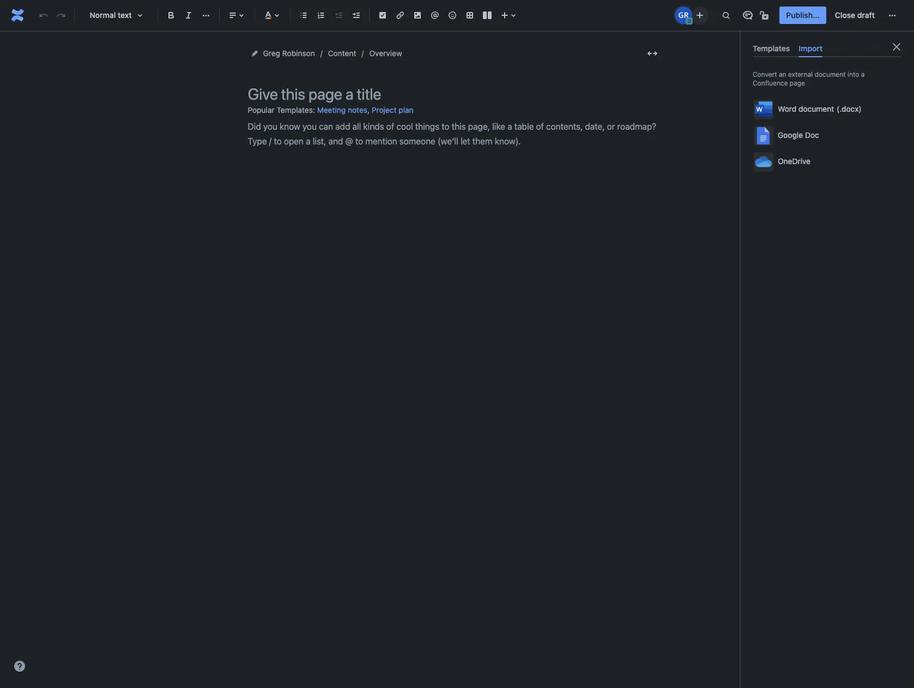 Task type: vqa. For each thing, say whether or not it's contained in the screenshot.
"2023"
no



Task type: locate. For each thing, give the bounding box(es) containing it.
normal text
[[90, 10, 132, 20]]

document
[[815, 70, 846, 79], [799, 104, 834, 114]]

greg
[[263, 49, 280, 58]]

robinson
[[282, 49, 315, 58]]

action item image
[[376, 9, 389, 22]]

a
[[861, 70, 865, 79]]

greg robinson image
[[675, 7, 693, 24]]

document inside convert an external document into a confluence page
[[815, 70, 846, 79]]

undo ⌘z image
[[37, 9, 50, 22]]

more image
[[886, 9, 899, 22]]

0 vertical spatial document
[[815, 70, 846, 79]]

emoji image
[[446, 9, 459, 22]]

plan
[[399, 105, 414, 114]]

word
[[778, 104, 797, 114]]

page
[[790, 79, 805, 87]]

document up doc
[[799, 104, 834, 114]]

greg robinson
[[263, 49, 315, 58]]

Main content area, start typing to enter text. text field
[[248, 119, 662, 149]]

close draft button
[[829, 7, 882, 24]]

no restrictions image
[[759, 9, 772, 22]]

meeting
[[317, 105, 346, 114]]

italic ⌘i image
[[182, 9, 195, 22]]

templates:
[[277, 105, 315, 114]]

bullet list ⌘⇧8 image
[[297, 9, 310, 22]]

help image
[[13, 660, 26, 673]]

confluence image
[[9, 7, 26, 24], [9, 7, 26, 24]]

content link
[[328, 47, 356, 60]]

overview link
[[369, 47, 402, 60]]

bold ⌘b image
[[165, 9, 178, 22]]

add image, video, or file image
[[411, 9, 424, 22]]

numbered list ⌘⇧7 image
[[315, 9, 328, 22]]

normal text button
[[79, 3, 153, 27]]

document left the into
[[815, 70, 846, 79]]

import
[[799, 44, 823, 53]]

mention image
[[429, 9, 442, 22]]

tab list
[[749, 39, 906, 57]]

publish... button
[[780, 7, 826, 24]]

make page full-width image
[[646, 47, 659, 60]]

layouts image
[[481, 9, 494, 22]]

templates
[[753, 44, 790, 53]]

redo ⌘⇧z image
[[55, 9, 68, 22]]

content
[[328, 49, 356, 58]]

confluence
[[753, 79, 788, 87]]



Task type: describe. For each thing, give the bounding box(es) containing it.
meeting notes button
[[317, 101, 367, 119]]

google doc
[[778, 131, 819, 140]]

onedrive button
[[751, 149, 903, 175]]

(.docx)
[[837, 104, 862, 114]]

popular
[[248, 105, 275, 114]]

1 vertical spatial document
[[799, 104, 834, 114]]

move this page image
[[250, 49, 259, 58]]

text
[[118, 10, 132, 20]]

outdent ⇧tab image
[[332, 9, 345, 22]]

close draft
[[835, 10, 875, 20]]

align left image
[[226, 9, 239, 22]]

,
[[367, 105, 370, 114]]

tab list containing templates
[[749, 39, 906, 57]]

table image
[[463, 9, 477, 22]]

normal
[[90, 10, 116, 20]]

an
[[779, 70, 787, 79]]

more formatting image
[[200, 9, 213, 22]]

project
[[372, 105, 397, 114]]

indent tab image
[[349, 9, 363, 22]]

word document (.docx)
[[778, 104, 862, 114]]

find and replace image
[[720, 9, 733, 22]]

google doc button
[[751, 123, 903, 149]]

comment icon image
[[742, 9, 755, 22]]

doc
[[805, 131, 819, 140]]

publish...
[[786, 10, 820, 20]]

close templates and import image
[[890, 40, 903, 53]]

project plan button
[[372, 101, 414, 119]]

overview
[[369, 49, 402, 58]]

greg robinson link
[[263, 47, 315, 60]]

into
[[848, 70, 859, 79]]

link image
[[394, 9, 407, 22]]

convert
[[753, 70, 777, 79]]

close
[[835, 10, 856, 20]]

popular templates: meeting notes , project plan
[[248, 105, 414, 114]]

google
[[778, 131, 803, 140]]

Give this page a title text field
[[248, 85, 662, 103]]

onedrive
[[778, 157, 811, 166]]

invite to edit image
[[694, 8, 707, 22]]

external
[[788, 70, 813, 79]]

convert an external document into a confluence page
[[753, 70, 865, 87]]

notes
[[348, 105, 367, 114]]

draft
[[858, 10, 875, 20]]



